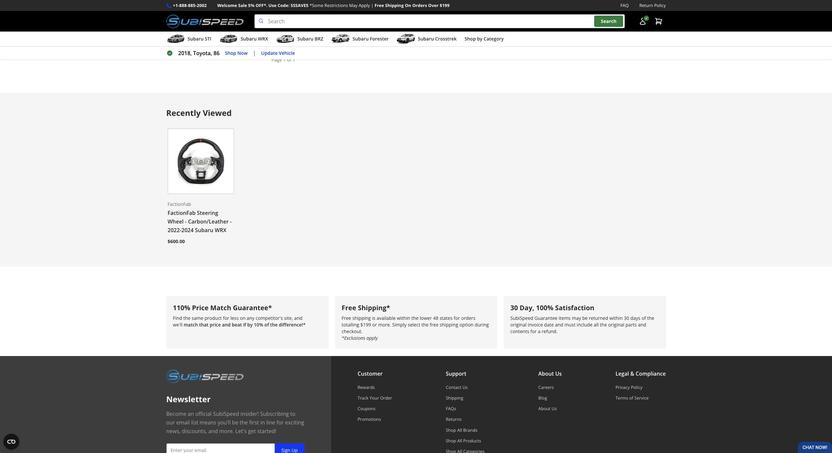 Task type: describe. For each thing, give the bounding box(es) containing it.
subscribing
[[260, 410, 289, 418]]

factionfab factionfab steering wheel - carbon/leather - 2022-2024 subaru wrx
[[168, 201, 232, 234]]

all for brands
[[458, 427, 463, 433]]

of inside 30 day, 100% satisfaction subispeed guarantee items may be returned within 30 days of the original invoice date and must include all the original parts and contents for a refund.
[[642, 315, 647, 321]]

1 horizontal spatial shipping
[[446, 395, 464, 401]]

1 horizontal spatial -
[[230, 218, 232, 225]]

1 vertical spatial 2023
[[325, 23, 337, 31]]

terms
[[616, 395, 629, 401]]

1 about us from the top
[[539, 370, 562, 378]]

30 day, 100% satisfaction subispeed guarantee items may be returned within 30 days of the original invoice date and must include all the original parts and contents for a refund.
[[511, 304, 655, 335]]

subaru right fr-
[[298, 36, 314, 42]]

and inside find the same product for less on any competitor's site, and we'll
[[294, 315, 303, 321]]

subaru up toyota
[[275, 15, 293, 22]]

/ right gr86
[[308, 23, 309, 31]]

checkout.
[[342, 328, 363, 335]]

2015-
[[300, 6, 314, 13]]

s
[[297, 32, 300, 39]]

+1-888-885-2002
[[173, 2, 207, 8]]

search input field
[[255, 14, 625, 28]]

0 vertical spatial free
[[375, 2, 384, 8]]

steering
[[197, 210, 218, 217]]

and left beat
[[222, 322, 231, 328]]

get
[[248, 428, 256, 435]]

sssave5
[[291, 2, 309, 8]]

subaru up 2013-
[[310, 15, 328, 22]]

open widget image
[[3, 434, 19, 450]]

that
[[199, 322, 209, 328]]

scion
[[275, 32, 288, 39]]

110% price match guarantee*
[[173, 304, 272, 313]]

terms of service link
[[616, 395, 666, 401]]

1 factionfab from the top
[[168, 201, 191, 207]]

Enter your email text field
[[166, 444, 305, 453]]

fr-
[[289, 32, 297, 39]]

cusco
[[275, 0, 290, 5]]

is
[[372, 315, 376, 321]]

us for the about us 'link'
[[552, 406, 557, 412]]

all
[[594, 322, 599, 328]]

86
[[214, 50, 220, 57]]

update vehicle
[[261, 50, 295, 56]]

a subaru wrx thumbnail image image
[[220, 34, 238, 44]]

available
[[377, 315, 396, 321]]

the inside become an official subispeed insider! subscribing to our email list means you'll be the first in line for exciting news, discounts, and more. let's get started!
[[240, 419, 248, 426]]

1 subispeed logo image from the top
[[166, 14, 244, 28]]

day,
[[520, 304, 535, 313]]

2018, toyota, 86
[[178, 50, 220, 57]]

page 1 of 1
[[272, 56, 296, 63]]

free
[[430, 322, 439, 328]]

policy for privacy policy
[[631, 384, 643, 390]]

0 horizontal spatial 30
[[511, 304, 518, 313]]

crosstrek
[[436, 36, 457, 42]]

picture of factionfab steering wheel - carbon/leather - 2022-2024 subaru wrx image
[[168, 129, 234, 194]]

subaru crosstrek button
[[397, 33, 457, 46]]

+1-888-885-2002 link
[[173, 2, 207, 9]]

product
[[205, 315, 222, 321]]

legal & compliance
[[616, 370, 666, 378]]

order
[[380, 395, 392, 401]]

shop for shop now
[[225, 50, 236, 56]]

price
[[192, 304, 209, 313]]

subaru forester
[[353, 36, 389, 42]]

difference!*
[[279, 322, 306, 328]]

privacy
[[616, 384, 630, 390]]

/ down '2015-'
[[307, 15, 309, 22]]

1 about from the top
[[539, 370, 554, 378]]

2 about from the top
[[539, 406, 551, 412]]

site,
[[284, 315, 293, 321]]

subispeed inside become an official subispeed insider! subscribing to our email list means you'll be the first in line for exciting news, discounts, and more. let's get started!
[[213, 410, 239, 418]]

same
[[192, 315, 204, 321]]

more. inside free shipping* free shipping is available within the lower 48 states for orders totalling $199 or more. simply select the free shipping option during checkout. *exclusions apply
[[379, 322, 391, 328]]

about us link
[[539, 406, 562, 412]]

shop for shop all products
[[446, 438, 456, 444]]

we'll
[[173, 322, 183, 328]]

become
[[166, 410, 186, 418]]

match
[[184, 322, 198, 328]]

you'll
[[218, 419, 231, 426]]

if
[[243, 322, 246, 328]]

wrx inside dropdown button
[[258, 36, 268, 42]]

2 original from the left
[[609, 322, 625, 328]]

states
[[440, 315, 453, 321]]

2 1 from the left
[[293, 56, 296, 63]]

1 1 from the left
[[283, 56, 286, 63]]

recently viewed
[[166, 107, 232, 118]]

1 vertical spatial 30
[[624, 315, 630, 321]]

guarantee*
[[233, 304, 272, 313]]

more. inside become an official subispeed insider! subscribing to our email list means you'll be the first in line for exciting news, discounts, and more. let's get started!
[[219, 428, 234, 435]]

wrx inside factionfab factionfab steering wheel - carbon/leather - 2022-2024 subaru wrx
[[215, 227, 227, 234]]

shop all brands
[[446, 427, 478, 433]]

return policy link
[[640, 2, 666, 9]]

1 vertical spatial by
[[248, 322, 253, 328]]

shop all brands link
[[446, 427, 485, 433]]

may
[[572, 315, 582, 321]]

track your order
[[358, 395, 392, 401]]

contact
[[446, 384, 462, 390]]

faqs link
[[446, 406, 485, 412]]

become an official subispeed insider! subscribing to our email list means you'll be the first in line for exciting news, discounts, and more. let's get started!
[[166, 410, 304, 435]]

subaru left crosstrek
[[418, 36, 434, 42]]

service
[[635, 395, 649, 401]]

wrx inside cusco oil drain plug m16x1.5 - 2015-2023 subaru wrx / subaru brz / toyota gr86 / 2013-2023 scion fr-s $18.00
[[294, 15, 305, 22]]

policy for return policy
[[655, 2, 666, 8]]

*some restrictions may apply | free shipping on orders over $199
[[310, 2, 450, 8]]

subaru crosstrek
[[418, 36, 457, 42]]

customer
[[358, 370, 383, 378]]

2 about us from the top
[[539, 406, 557, 412]]

option
[[460, 322, 474, 328]]

welcome
[[218, 2, 237, 8]]

rewards
[[358, 384, 375, 390]]

*exclusions
[[342, 335, 366, 341]]

date
[[545, 322, 554, 328]]

sale
[[238, 2, 247, 8]]

refund.
[[542, 328, 558, 335]]

within inside free shipping* free shipping is available within the lower 48 states for orders totalling $199 or more. simply select the free shipping option during checkout. *exclusions apply
[[397, 315, 411, 321]]

faq link
[[621, 2, 629, 9]]

track your order link
[[358, 395, 392, 401]]

be inside become an official subispeed insider! subscribing to our email list means you'll be the first in line for exciting news, discounts, and more. let's get started!
[[232, 419, 238, 426]]

return
[[640, 2, 654, 8]]

orders
[[413, 2, 427, 8]]

$600.00
[[168, 238, 185, 245]]

by inside shop by category dropdown button
[[477, 36, 483, 42]]

m16x1.5
[[275, 6, 296, 13]]

0 vertical spatial |
[[371, 2, 374, 8]]

products
[[464, 438, 482, 444]]

terms of service
[[616, 395, 649, 401]]

use
[[269, 2, 277, 8]]

find the same product for less on any competitor's site, and we'll
[[173, 315, 303, 328]]

2018,
[[178, 50, 192, 57]]

us for contact us link
[[463, 384, 468, 390]]

legal
[[616, 370, 630, 378]]

2 subispeed logo image from the top
[[166, 370, 244, 383]]

subaru inside factionfab factionfab steering wheel - carbon/leather - 2022-2024 subaru wrx
[[195, 227, 214, 234]]

satisfaction
[[556, 304, 595, 313]]

2022-
[[168, 227, 182, 234]]

0 vertical spatial $199
[[440, 2, 450, 8]]

over
[[429, 2, 439, 8]]

any
[[247, 315, 255, 321]]

subaru left sti
[[188, 36, 204, 42]]

5%
[[248, 2, 255, 8]]



Task type: locate. For each thing, give the bounding box(es) containing it.
0 vertical spatial subispeed
[[511, 315, 534, 321]]

subaru left the 'forester'
[[353, 36, 369, 42]]

policy right return
[[655, 2, 666, 8]]

0 horizontal spatial policy
[[631, 384, 643, 390]]

shop down returns
[[446, 427, 456, 433]]

shipping
[[385, 2, 404, 8], [446, 395, 464, 401]]

about down blog
[[539, 406, 551, 412]]

line
[[266, 419, 275, 426]]

apply
[[367, 335, 378, 341]]

match
[[210, 304, 231, 313]]

1 vertical spatial about us
[[539, 406, 557, 412]]

shop inside dropdown button
[[465, 36, 476, 42]]

carbon/leather
[[188, 218, 229, 225]]

more. down the available
[[379, 322, 391, 328]]

the up let's
[[240, 419, 248, 426]]

cusco oil drain plug m16x1.5 - 2015-2023 subaru wrx / subaru brz / toyota gr86 / 2013-2023 scion fr-s $18.00
[[275, 0, 342, 44]]

the down lower
[[422, 322, 429, 328]]

|
[[371, 2, 374, 8], [253, 50, 256, 57]]

coupons
[[358, 406, 376, 412]]

2 vertical spatial wrx
[[215, 227, 227, 234]]

subaru wrx
[[241, 36, 268, 42]]

0 horizontal spatial -
[[185, 218, 187, 225]]

by right if
[[248, 322, 253, 328]]

1 vertical spatial be
[[232, 419, 238, 426]]

subispeed up 'you'll' on the left bottom
[[213, 410, 239, 418]]

the up select
[[412, 315, 419, 321]]

2 vertical spatial free
[[342, 315, 351, 321]]

brz down restrictions
[[329, 15, 339, 22]]

blog link
[[539, 395, 562, 401]]

- down oil
[[297, 6, 299, 13]]

1 vertical spatial subispeed
[[213, 410, 239, 418]]

sti
[[205, 36, 212, 42]]

must
[[565, 322, 576, 328]]

0 horizontal spatial 1
[[283, 56, 286, 63]]

0 vertical spatial subispeed logo image
[[166, 14, 244, 28]]

subispeed logo image up newsletter
[[166, 370, 244, 383]]

2 all from the top
[[458, 438, 463, 444]]

original up 'contents'
[[511, 322, 527, 328]]

plug
[[314, 0, 325, 5]]

code:
[[278, 2, 290, 8]]

a subaru brz thumbnail image image
[[276, 34, 295, 44]]

$18.00
[[275, 37, 291, 44]]

0 vertical spatial 30
[[511, 304, 518, 313]]

1 horizontal spatial 1
[[293, 56, 296, 63]]

within
[[397, 315, 411, 321], [610, 315, 623, 321]]

wrx down carbon/leather
[[215, 227, 227, 234]]

forester
[[370, 36, 389, 42]]

subaru brz button
[[276, 33, 324, 46]]

and up the "difference!*"
[[294, 315, 303, 321]]

shop for shop by category
[[465, 36, 476, 42]]

0 vertical spatial by
[[477, 36, 483, 42]]

us down blog 'link'
[[552, 406, 557, 412]]

/ down restrictions
[[340, 15, 342, 22]]

of
[[287, 56, 292, 63], [642, 315, 647, 321], [265, 322, 269, 328], [630, 395, 634, 401]]

wrx up update
[[258, 36, 268, 42]]

2023 down plug
[[314, 6, 326, 13]]

1 horizontal spatial 30
[[624, 315, 630, 321]]

30
[[511, 304, 518, 313], [624, 315, 630, 321]]

rewards link
[[358, 384, 392, 390]]

0 horizontal spatial wrx
[[215, 227, 227, 234]]

0 vertical spatial policy
[[655, 2, 666, 8]]

shop now
[[225, 50, 248, 56]]

1 within from the left
[[397, 315, 411, 321]]

of right terms
[[630, 395, 634, 401]]

for inside 30 day, 100% satisfaction subispeed guarantee items may be returned within 30 days of the original invoice date and must include all the original parts and contents for a refund.
[[531, 328, 537, 335]]

0 vertical spatial factionfab
[[168, 201, 191, 207]]

may
[[349, 2, 358, 8]]

original left parts
[[609, 322, 625, 328]]

shop left now
[[225, 50, 236, 56]]

lower
[[420, 315, 432, 321]]

brz down 2013-
[[315, 36, 324, 42]]

shop by category button
[[465, 33, 504, 46]]

2 within from the left
[[610, 315, 623, 321]]

compliance
[[636, 370, 666, 378]]

recently
[[166, 107, 201, 118]]

shipping left on
[[385, 2, 404, 8]]

0 vertical spatial shipping
[[353, 315, 371, 321]]

newsletter
[[166, 394, 211, 405]]

the up match
[[184, 315, 191, 321]]

1 vertical spatial factionfab
[[168, 210, 196, 217]]

1 vertical spatial subispeed logo image
[[166, 370, 244, 383]]

drain
[[299, 0, 313, 5]]

search button
[[595, 16, 624, 27]]

faqs
[[446, 406, 457, 412]]

1 horizontal spatial by
[[477, 36, 483, 42]]

faq
[[621, 2, 629, 8]]

- right carbon/leather
[[230, 218, 232, 225]]

1 horizontal spatial subispeed
[[511, 315, 534, 321]]

0 vertical spatial be
[[583, 315, 588, 321]]

privacy policy link
[[616, 384, 666, 390]]

shipping down states
[[440, 322, 459, 328]]

1 vertical spatial all
[[458, 438, 463, 444]]

means
[[200, 419, 217, 426]]

include
[[577, 322, 593, 328]]

shop left category in the top right of the page
[[465, 36, 476, 42]]

$199
[[440, 2, 450, 8], [361, 322, 371, 328]]

0 horizontal spatial |
[[253, 50, 256, 57]]

subaru forester button
[[332, 33, 389, 46]]

subaru down carbon/leather
[[195, 227, 214, 234]]

within up simply
[[397, 315, 411, 321]]

0 horizontal spatial brz
[[315, 36, 324, 42]]

0 horizontal spatial within
[[397, 315, 411, 321]]

2 horizontal spatial wrx
[[294, 15, 305, 22]]

and down items on the right bottom of the page
[[556, 322, 564, 328]]

1 horizontal spatial original
[[609, 322, 625, 328]]

wrx up gr86
[[294, 15, 305, 22]]

a subaru forester thumbnail image image
[[332, 34, 350, 44]]

during
[[475, 322, 489, 328]]

888-
[[179, 2, 188, 8]]

of down vehicle
[[287, 56, 292, 63]]

for left 'a'
[[531, 328, 537, 335]]

parts
[[626, 322, 637, 328]]

2 vertical spatial us
[[552, 406, 557, 412]]

for inside free shipping* free shipping is available within the lower 48 states for orders totalling $199 or more. simply select the free shipping option during checkout. *exclusions apply
[[454, 315, 460, 321]]

brz
[[329, 15, 339, 22], [315, 36, 324, 42]]

shipping left is
[[353, 315, 371, 321]]

| right now
[[253, 50, 256, 57]]

1 vertical spatial more.
[[219, 428, 234, 435]]

more. down 'you'll' on the left bottom
[[219, 428, 234, 435]]

a
[[538, 328, 541, 335]]

| right apply
[[371, 2, 374, 8]]

1 vertical spatial free
[[342, 304, 356, 313]]

2013-
[[311, 23, 325, 31]]

0 vertical spatial all
[[458, 427, 463, 433]]

be inside 30 day, 100% satisfaction subispeed guarantee items may be returned within 30 days of the original invoice date and must include all the original parts and contents for a refund.
[[583, 315, 588, 321]]

shop down shop all brands
[[446, 438, 456, 444]]

0 vertical spatial more.
[[379, 322, 391, 328]]

1 horizontal spatial policy
[[655, 2, 666, 8]]

subispeed logo image
[[166, 14, 244, 28], [166, 370, 244, 383]]

1 vertical spatial shipping
[[440, 322, 459, 328]]

shipping
[[353, 315, 371, 321], [440, 322, 459, 328]]

2002
[[197, 2, 207, 8]]

0 horizontal spatial shipping
[[353, 315, 371, 321]]

1 horizontal spatial $199
[[440, 2, 450, 8]]

0 horizontal spatial shipping
[[385, 2, 404, 8]]

a subaru sti thumbnail image image
[[166, 34, 185, 44]]

1 vertical spatial $199
[[361, 322, 371, 328]]

0 horizontal spatial subispeed
[[213, 410, 239, 418]]

subispeed inside 30 day, 100% satisfaction subispeed guarantee items may be returned within 30 days of the original invoice date and must include all the original parts and contents for a refund.
[[511, 315, 534, 321]]

category
[[484, 36, 504, 42]]

30 up parts
[[624, 315, 630, 321]]

1 horizontal spatial within
[[610, 315, 623, 321]]

1 horizontal spatial |
[[371, 2, 374, 8]]

contact us link
[[446, 384, 485, 390]]

the inside find the same product for less on any competitor's site, and we'll
[[184, 315, 191, 321]]

for inside become an official subispeed insider! subscribing to our email list means you'll be the first in line for exciting news, discounts, and more. let's get started!
[[277, 419, 284, 426]]

returns link
[[446, 417, 485, 423]]

and inside become an official subispeed insider! subscribing to our email list means you'll be the first in line for exciting news, discounts, and more. let's get started!
[[209, 428, 218, 435]]

shop
[[465, 36, 476, 42], [225, 50, 236, 56], [446, 427, 456, 433], [446, 438, 456, 444]]

1 original from the left
[[511, 322, 527, 328]]

of right days on the bottom right of the page
[[642, 315, 647, 321]]

us up careers link
[[556, 370, 562, 378]]

for inside find the same product for less on any competitor's site, and we'll
[[223, 315, 229, 321]]

1 all from the top
[[458, 427, 463, 433]]

brz inside dropdown button
[[315, 36, 324, 42]]

for right line
[[277, 419, 284, 426]]

subaru
[[275, 15, 293, 22], [310, 15, 328, 22], [188, 36, 204, 42], [241, 36, 257, 42], [298, 36, 314, 42], [353, 36, 369, 42], [418, 36, 434, 42], [195, 227, 214, 234]]

1 vertical spatial brz
[[315, 36, 324, 42]]

about up careers
[[539, 370, 554, 378]]

0 horizontal spatial be
[[232, 419, 238, 426]]

and down the "means"
[[209, 428, 218, 435]]

48
[[433, 315, 439, 321]]

privacy policy
[[616, 384, 643, 390]]

1 horizontal spatial be
[[583, 315, 588, 321]]

policy up terms of service link
[[631, 384, 643, 390]]

- inside cusco oil drain plug m16x1.5 - 2015-2023 subaru wrx / subaru brz / toyota gr86 / 2013-2023 scion fr-s $18.00
[[297, 6, 299, 13]]

the right days on the bottom right of the page
[[648, 315, 655, 321]]

by left category in the top right of the page
[[477, 36, 483, 42]]

1 vertical spatial policy
[[631, 384, 643, 390]]

viewed
[[203, 107, 232, 118]]

policy
[[655, 2, 666, 8], [631, 384, 643, 390]]

1 vertical spatial about
[[539, 406, 551, 412]]

within right returned
[[610, 315, 623, 321]]

1 vertical spatial shipping
[[446, 395, 464, 401]]

0 vertical spatial shipping
[[385, 2, 404, 8]]

1 vertical spatial us
[[463, 384, 468, 390]]

about us down blog 'link'
[[539, 406, 557, 412]]

the right all
[[600, 322, 607, 328]]

all down shop all brands
[[458, 438, 463, 444]]

brz inside cusco oil drain plug m16x1.5 - 2015-2023 subaru wrx / subaru brz / toyota gr86 / 2013-2023 scion fr-s $18.00
[[329, 15, 339, 22]]

returned
[[589, 315, 609, 321]]

welcome sale 5% off*. use code: sssave5
[[218, 2, 309, 8]]

free
[[375, 2, 384, 8], [342, 304, 356, 313], [342, 315, 351, 321]]

for right states
[[454, 315, 460, 321]]

simply
[[393, 322, 407, 328]]

$199 inside free shipping* free shipping is available within the lower 48 states for orders totalling $199 or more. simply select the free shipping option during checkout. *exclusions apply
[[361, 322, 371, 328]]

restrictions
[[325, 2, 348, 8]]

1 vertical spatial wrx
[[258, 36, 268, 42]]

subispeed logo image down 2002
[[166, 14, 244, 28]]

30 left day,
[[511, 304, 518, 313]]

$199 right over at the right of page
[[440, 2, 450, 8]]

and down days on the bottom right of the page
[[639, 322, 647, 328]]

shipping link
[[446, 395, 485, 401]]

be up include at the bottom right of page
[[583, 315, 588, 321]]

toyota
[[275, 23, 292, 31]]

2 factionfab from the top
[[168, 210, 196, 217]]

1 horizontal spatial shipping
[[440, 322, 459, 328]]

2024
[[182, 227, 194, 234]]

button image
[[639, 17, 647, 25]]

0 horizontal spatial original
[[511, 322, 527, 328]]

0 vertical spatial us
[[556, 370, 562, 378]]

subaru up now
[[241, 36, 257, 42]]

- up 2024
[[185, 218, 187, 225]]

an
[[188, 410, 194, 418]]

days
[[631, 315, 641, 321]]

0 horizontal spatial $199
[[361, 322, 371, 328]]

beat
[[232, 322, 242, 328]]

1 vertical spatial |
[[253, 50, 256, 57]]

1 horizontal spatial more.
[[379, 322, 391, 328]]

off*.
[[256, 2, 268, 8]]

1 horizontal spatial brz
[[329, 15, 339, 22]]

2023 up 'a subaru forester thumbnail image'
[[325, 23, 337, 31]]

return policy
[[640, 2, 666, 8]]

0 vertical spatial about
[[539, 370, 554, 378]]

within inside 30 day, 100% satisfaction subispeed guarantee items may be returned within 30 days of the original invoice date and must include all the original parts and contents for a refund.
[[610, 315, 623, 321]]

us
[[556, 370, 562, 378], [463, 384, 468, 390], [552, 406, 557, 412]]

subispeed down day,
[[511, 315, 534, 321]]

2 horizontal spatial -
[[297, 6, 299, 13]]

0 horizontal spatial by
[[248, 322, 253, 328]]

0 vertical spatial brz
[[329, 15, 339, 22]]

0 vertical spatial wrx
[[294, 15, 305, 22]]

all left "brands"
[[458, 427, 463, 433]]

us up shipping link on the right bottom
[[463, 384, 468, 390]]

all for products
[[458, 438, 463, 444]]

coupons link
[[358, 406, 392, 412]]

a subaru crosstrek thumbnail image image
[[397, 34, 416, 44]]

1 horizontal spatial wrx
[[258, 36, 268, 42]]

shop for shop all brands
[[446, 427, 456, 433]]

be up let's
[[232, 419, 238, 426]]

for left less
[[223, 315, 229, 321]]

*some
[[310, 2, 324, 8]]

about us up careers link
[[539, 370, 562, 378]]

email
[[176, 419, 190, 426]]

the down competitor's
[[270, 322, 278, 328]]

&
[[631, 370, 635, 378]]

support
[[446, 370, 467, 378]]

0 vertical spatial 2023
[[314, 6, 326, 13]]

shipping down contact
[[446, 395, 464, 401]]

of down competitor's
[[265, 322, 269, 328]]

$199 left 'or'
[[361, 322, 371, 328]]

insider!
[[241, 410, 259, 418]]

or
[[373, 322, 377, 328]]

factionfab
[[168, 201, 191, 207], [168, 210, 196, 217]]

0 vertical spatial about us
[[539, 370, 562, 378]]

0 horizontal spatial more.
[[219, 428, 234, 435]]



Task type: vqa. For each thing, say whether or not it's contained in the screenshot.
first original from right
yes



